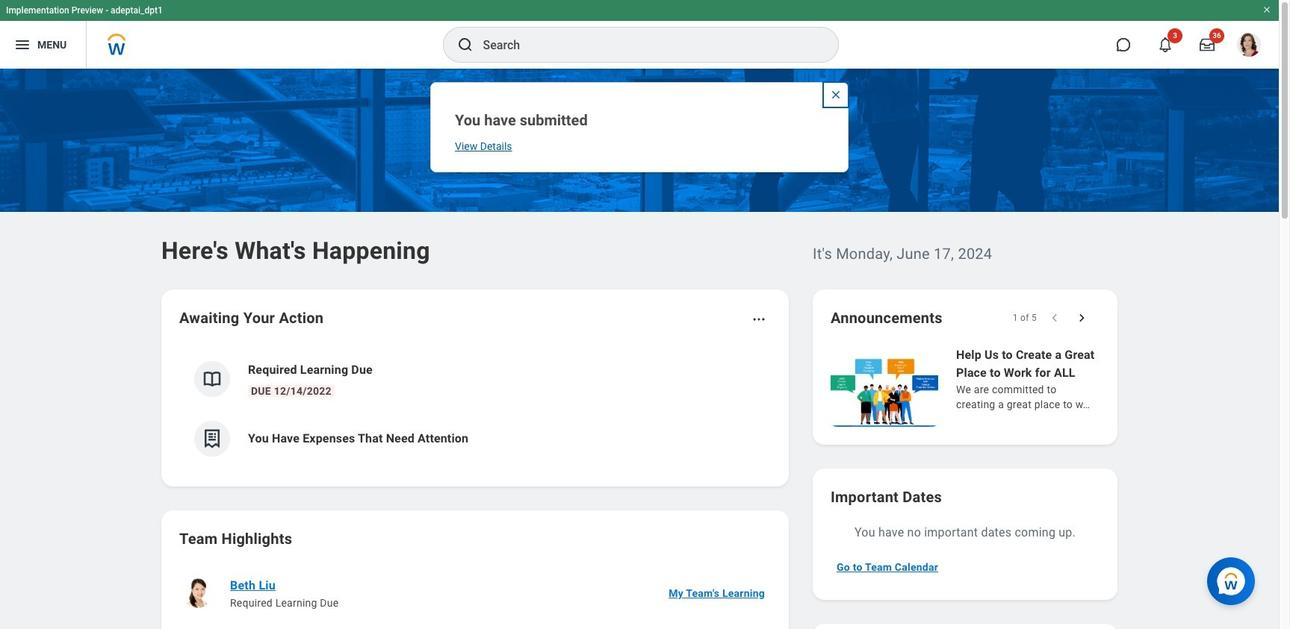 Task type: describe. For each thing, give the bounding box(es) containing it.
book open image
[[201, 368, 223, 391]]

profile logan mcneil image
[[1237, 33, 1261, 60]]

close image
[[830, 89, 842, 101]]

related actions image
[[752, 312, 767, 327]]

inbox large image
[[1200, 37, 1215, 52]]



Task type: vqa. For each thing, say whether or not it's contained in the screenshot.
dashboard expenses "image"
yes



Task type: locate. For each thing, give the bounding box(es) containing it.
banner
[[0, 0, 1279, 69]]

dashboard expenses image
[[201, 428, 223, 451]]

list
[[179, 350, 771, 469]]

status
[[1013, 312, 1037, 324]]

search image
[[456, 36, 474, 54]]

justify image
[[13, 36, 31, 54]]

notifications large image
[[1158, 37, 1173, 52]]

dialog
[[430, 82, 849, 172]]

close environment banner image
[[1263, 5, 1272, 14]]

chevron left small image
[[1048, 311, 1063, 326]]

chevron right small image
[[1074, 311, 1089, 326]]

Search Workday  search field
[[483, 28, 807, 61]]

main content
[[0, 69, 1279, 630]]



